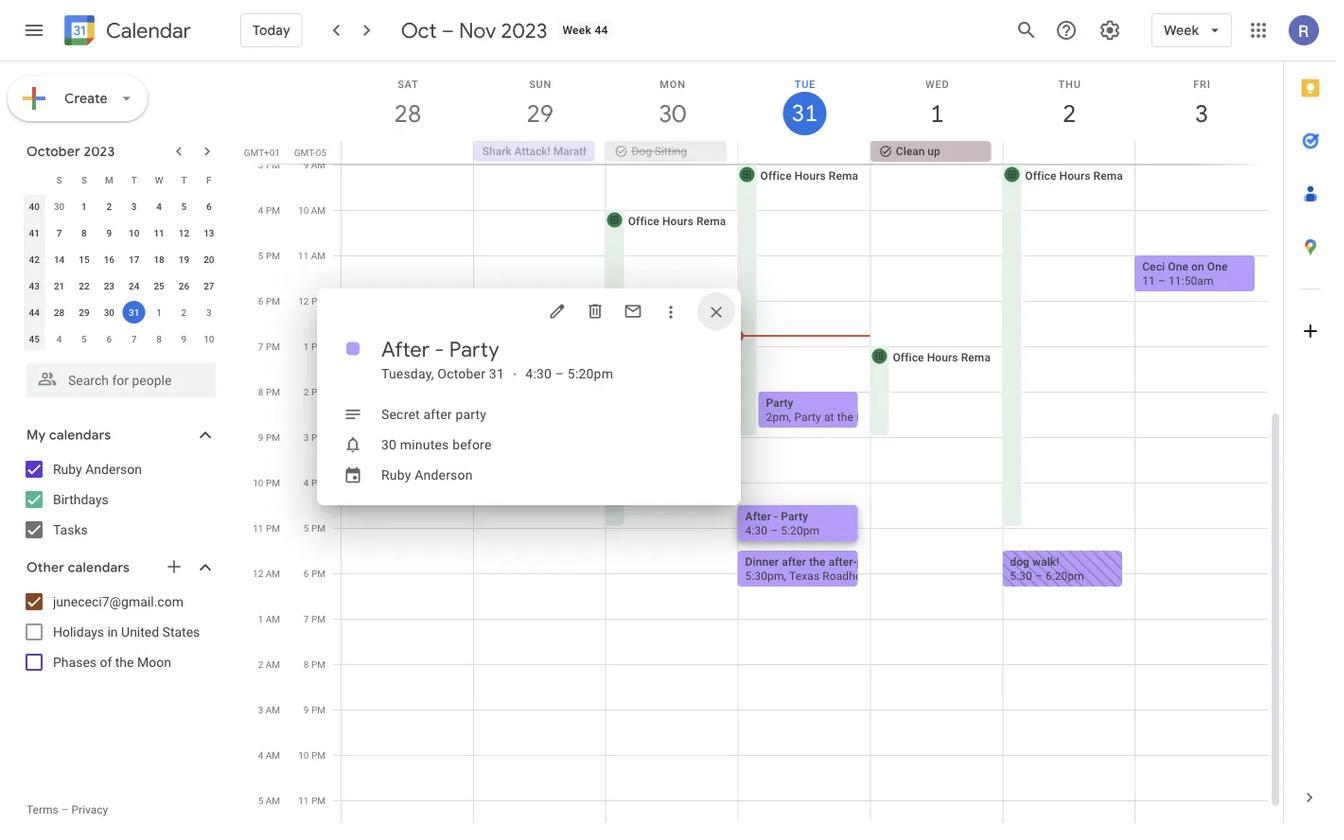 Task type: describe. For each thing, give the bounding box(es) containing it.
16 element
[[98, 248, 121, 271]]

1 horizontal spatial 2023
[[501, 17, 547, 44]]

today
[[253, 22, 290, 39]]

f
[[206, 174, 212, 186]]

15 element
[[73, 248, 96, 271]]

0 vertical spatial party
[[456, 407, 487, 422]]

8 left 2 pm
[[258, 386, 264, 398]]

1 cell from the left
[[342, 141, 474, 164]]

secret
[[381, 407, 420, 422]]

30 inside mon 30
[[658, 98, 685, 129]]

45
[[29, 333, 40, 345]]

17
[[129, 254, 139, 265]]

8 up 15 element
[[81, 227, 87, 239]]

31, today element
[[123, 301, 145, 324]]

, inside dinner after the after-party 5:30pm , texas roadhouse
[[784, 569, 787, 583]]

november 9 element
[[173, 327, 195, 350]]

3 down gmt+01
[[258, 159, 264, 170]]

25
[[154, 280, 164, 292]]

0 vertical spatial 8 pm
[[258, 386, 280, 398]]

0 vertical spatial 4 pm
[[258, 204, 280, 216]]

1 am
[[258, 613, 280, 625]]

1 horizontal spatial ruby
[[381, 467, 411, 483]]

terms link
[[27, 804, 58, 817]]

gmt+01
[[244, 147, 280, 158]]

6 right 12 am
[[304, 568, 309, 579]]

6:20pm
[[1046, 569, 1085, 583]]

1 horizontal spatial ruby anderson
[[381, 467, 473, 483]]

october 2023
[[27, 143, 115, 160]]

on
[[1192, 260, 1205, 273]]

1 inside wed 1
[[929, 98, 943, 129]]

16
[[104, 254, 115, 265]]

– right terms link
[[61, 804, 69, 817]]

privacy link
[[71, 804, 108, 817]]

2pm ,
[[766, 410, 794, 424]]

party inside dinner after the after-party 5:30pm , texas roadhouse
[[857, 555, 884, 568]]

26 element
[[173, 274, 195, 297]]

4 up 11 element
[[156, 201, 162, 212]]

0 horizontal spatial 10 pm
[[253, 477, 280, 488]]

10 left 11 element
[[129, 227, 139, 239]]

4:30 inside after - party tuesday, october 31 ⋅ 4:30 – 5:20pm
[[526, 366, 552, 381]]

12 pm
[[298, 295, 326, 307]]

terms
[[27, 804, 58, 817]]

calendar
[[106, 18, 191, 44]]

my calendars list
[[4, 454, 235, 545]]

oct – nov 2023
[[401, 17, 547, 44]]

calendars for my calendars
[[49, 427, 111, 444]]

10 right 4 am
[[298, 750, 309, 761]]

2 link
[[1048, 92, 1092, 135]]

29 inside row
[[79, 307, 90, 318]]

calendars for other calendars
[[68, 559, 130, 576]]

43
[[29, 280, 40, 292]]

3 up 4 am
[[258, 704, 263, 716]]

minutes
[[400, 437, 449, 452]]

create button
[[8, 76, 148, 121]]

oct
[[401, 17, 437, 44]]

november 8 element
[[148, 327, 170, 350]]

1 vertical spatial 7 pm
[[304, 613, 326, 625]]

4 am
[[258, 750, 280, 761]]

7 right 1 am
[[304, 613, 309, 625]]

fri
[[1194, 78, 1211, 90]]

2 pm
[[304, 386, 326, 398]]

31 inside after - party tuesday, october 31 ⋅ 4:30 – 5:20pm
[[489, 366, 504, 381]]

28 inside grid
[[393, 98, 420, 129]]

1 horizontal spatial 5 pm
[[304, 522, 326, 534]]

row containing 40
[[22, 193, 221, 220]]

my calendars
[[27, 427, 111, 444]]

11 up 12 am
[[253, 522, 264, 534]]

october 2023 grid
[[18, 167, 221, 352]]

my calendars button
[[4, 420, 235, 451]]

6 down f on the left top of page
[[206, 201, 212, 212]]

11 am
[[298, 250, 326, 261]]

create
[[64, 90, 108, 107]]

mon 30
[[658, 78, 686, 129]]

22 element
[[73, 274, 96, 297]]

11:50am
[[1169, 274, 1214, 287]]

0 vertical spatial ,
[[789, 410, 792, 424]]

delete event image
[[586, 302, 605, 321]]

november 4 element
[[48, 327, 71, 350]]

thu
[[1059, 78, 1082, 90]]

3 am
[[258, 704, 280, 716]]

4 down 3 am
[[258, 750, 263, 761]]

other calendars
[[27, 559, 130, 576]]

week for week
[[1164, 22, 1199, 39]]

wed
[[926, 78, 950, 90]]

1 pm
[[304, 341, 326, 352]]

1 vertical spatial 11 pm
[[298, 795, 326, 806]]

up
[[928, 145, 941, 158]]

tue 31
[[791, 78, 817, 128]]

11 down 10 am
[[298, 250, 309, 261]]

23
[[104, 280, 115, 292]]

2 cell from the left
[[738, 141, 871, 164]]

after for after - party tuesday, october 31 ⋅ 4:30 – 5:20pm
[[381, 336, 430, 363]]

27
[[204, 280, 214, 292]]

0 horizontal spatial 7 pm
[[258, 341, 280, 352]]

the for after
[[809, 555, 826, 568]]

0 vertical spatial october
[[27, 143, 80, 160]]

0 horizontal spatial 3 pm
[[258, 159, 280, 170]]

0 vertical spatial 44
[[595, 24, 608, 37]]

30 for 30 minutes before
[[381, 437, 397, 452]]

am for 9 am
[[311, 159, 326, 170]]

7 right '41'
[[57, 227, 62, 239]]

united
[[121, 624, 159, 640]]

10 up 12 am
[[253, 477, 264, 488]]

am for 11 am
[[311, 250, 326, 261]]

1 for november 1 element
[[156, 307, 162, 318]]

0 horizontal spatial 9 pm
[[258, 432, 280, 443]]

7 right "november 10" element
[[258, 341, 264, 352]]

sat
[[398, 78, 419, 90]]

- for after - party tuesday, october 31 ⋅ 4:30 – 5:20pm
[[435, 336, 444, 363]]

Search for people text field
[[38, 363, 204, 398]]

1 vertical spatial 6 pm
[[304, 568, 326, 579]]

attack!
[[515, 145, 551, 158]]

tuesday,
[[381, 366, 434, 381]]

dog
[[1010, 555, 1030, 568]]

november 3 element
[[198, 301, 220, 324]]

28 inside row
[[54, 307, 65, 318]]

holidays in united states
[[53, 624, 200, 640]]

2 s from the left
[[81, 174, 87, 186]]

w
[[155, 174, 163, 186]]

2 for 2 am
[[258, 659, 263, 670]]

5:20pm inside after - party 4:30 – 5:20pm
[[781, 524, 820, 537]]

dog
[[632, 145, 652, 158]]

after - party 4:30 – 5:20pm
[[745, 510, 820, 537]]

1 vertical spatial 2023
[[84, 143, 115, 160]]

4 left 10 am
[[258, 204, 264, 216]]

4:30 inside after - party 4:30 – 5:20pm
[[745, 524, 768, 537]]

2 down m
[[106, 201, 112, 212]]

29 link
[[518, 92, 562, 135]]

1 vertical spatial party
[[766, 396, 794, 409]]

add other calendars image
[[165, 557, 184, 576]]

27 element
[[198, 274, 220, 297]]

3 inside fri 3
[[1194, 98, 1208, 129]]

30 for 30 element on the left top of page
[[104, 307, 115, 318]]

26
[[179, 280, 189, 292]]

party for after - party tuesday, october 31 ⋅ 4:30 – 5:20pm
[[449, 336, 499, 363]]

30 for september 30 element
[[54, 201, 65, 212]]

⋅
[[512, 366, 518, 381]]

2pm
[[766, 410, 789, 424]]

1 vertical spatial 9 pm
[[304, 704, 326, 716]]

sat 28
[[393, 78, 420, 129]]

row containing shark attack! marathon
[[333, 141, 1283, 164]]

2 am
[[258, 659, 280, 670]]

1 t from the left
[[131, 174, 137, 186]]

tue
[[795, 78, 816, 90]]

november 6 element
[[98, 327, 121, 350]]

1 right september 30 element
[[81, 201, 87, 212]]

am for 10 am
[[311, 204, 326, 216]]

row containing 44
[[22, 299, 221, 326]]

today button
[[240, 8, 303, 53]]

fri 3
[[1194, 78, 1211, 129]]

junececi7@gmail.com
[[53, 594, 184, 610]]

email event details image
[[624, 302, 643, 321]]

– inside dog walk! 5:30 – 6:20pm
[[1035, 569, 1043, 583]]

1 horizontal spatial 8 pm
[[304, 659, 326, 670]]

phases
[[53, 655, 97, 670]]

21 element
[[48, 274, 71, 297]]

31 cell
[[122, 299, 147, 326]]

ceci one on one 11 – 11:50am
[[1143, 260, 1228, 287]]

4 cell from the left
[[1135, 141, 1267, 164]]

6 right november 5 element
[[106, 333, 112, 345]]

8 right november 7 element
[[156, 333, 162, 345]]

holidays
[[53, 624, 104, 640]]

sitting
[[655, 145, 687, 158]]

18
[[154, 254, 164, 265]]

in
[[107, 624, 118, 640]]

2 for "november 2" element
[[181, 307, 187, 318]]

clean up
[[896, 145, 941, 158]]

1 link
[[916, 92, 959, 135]]



Task type: vqa. For each thing, say whether or not it's contained in the screenshot.
– inside Ceci One on One 11 – 11:50am
yes



Task type: locate. For each thing, give the bounding box(es) containing it.
0 vertical spatial 5:20pm
[[568, 366, 613, 381]]

party up secret after party
[[449, 336, 499, 363]]

grid containing 28
[[242, 62, 1283, 824]]

ruby
[[53, 461, 82, 477], [381, 467, 411, 483]]

30 down "secret" in the left of the page
[[381, 437, 397, 452]]

0 horizontal spatial 6 pm
[[258, 295, 280, 307]]

9 am
[[303, 159, 326, 170]]

anderson
[[85, 461, 142, 477], [415, 467, 473, 483]]

after - party tuesday, october 31 ⋅ 4:30 – 5:20pm
[[381, 336, 613, 381]]

12
[[179, 227, 189, 239], [298, 295, 309, 307], [253, 568, 263, 579]]

1 horizontal spatial 29
[[525, 98, 553, 129]]

30 minutes before
[[381, 437, 492, 452]]

5:20pm down delete event icon on the top left of page
[[568, 366, 613, 381]]

0 horizontal spatial 29
[[79, 307, 90, 318]]

12 element
[[173, 221, 195, 244]]

tasks
[[53, 522, 88, 538]]

6 pm left 12 pm
[[258, 295, 280, 307]]

5 pm
[[258, 250, 280, 261], [304, 522, 326, 534]]

2023 right nov
[[501, 17, 547, 44]]

25 element
[[148, 274, 170, 297]]

3 cell from the left
[[1003, 141, 1135, 164]]

5
[[181, 201, 187, 212], [258, 250, 264, 261], [81, 333, 87, 345], [304, 522, 309, 534], [258, 795, 263, 806]]

0 horizontal spatial 8 pm
[[258, 386, 280, 398]]

1 horizontal spatial 3 pm
[[304, 432, 326, 443]]

11
[[154, 227, 164, 239], [298, 250, 309, 261], [1143, 274, 1156, 287], [253, 522, 264, 534], [298, 795, 309, 806]]

calendars inside my calendars dropdown button
[[49, 427, 111, 444]]

10 am
[[298, 204, 326, 216]]

0 horizontal spatial 11 pm
[[253, 522, 280, 534]]

-
[[435, 336, 444, 363], [774, 510, 778, 523]]

0 horizontal spatial 31
[[129, 307, 139, 318]]

2 t from the left
[[181, 174, 187, 186]]

1 horizontal spatial the
[[809, 555, 826, 568]]

cell down the "3" link
[[1135, 141, 1267, 164]]

am for 1 am
[[266, 613, 280, 625]]

4 pm
[[258, 204, 280, 216], [304, 477, 326, 488]]

week for week 44
[[563, 24, 592, 37]]

11 pm right '5 am'
[[298, 795, 326, 806]]

calendars inside other calendars dropdown button
[[68, 559, 130, 576]]

after up dinner on the right bottom of the page
[[745, 510, 771, 523]]

moon
[[137, 655, 171, 670]]

2 vertical spatial 31
[[489, 366, 504, 381]]

row group
[[22, 193, 221, 352]]

– inside ceci one on one 11 – 11:50am
[[1158, 274, 1166, 287]]

after up 30 minutes before
[[424, 407, 452, 422]]

t right m
[[131, 174, 137, 186]]

am up "2 am"
[[266, 613, 280, 625]]

am up 12 pm
[[311, 250, 326, 261]]

party inside after - party tuesday, october 31 ⋅ 4:30 – 5:20pm
[[449, 336, 499, 363]]

1 horizontal spatial s
[[81, 174, 87, 186]]

1 horizontal spatial week
[[1164, 22, 1199, 39]]

4 inside 'element'
[[57, 333, 62, 345]]

0 horizontal spatial 12
[[179, 227, 189, 239]]

1 vertical spatial 8 pm
[[304, 659, 326, 670]]

11 down ceci
[[1143, 274, 1156, 287]]

11 right 10 element
[[154, 227, 164, 239]]

0 vertical spatial after
[[424, 407, 452, 422]]

cell down 28 link
[[342, 141, 474, 164]]

5 am
[[258, 795, 280, 806]]

the
[[809, 555, 826, 568], [115, 655, 134, 670]]

2 horizontal spatial 31
[[791, 98, 817, 128]]

4 pm left 10 am
[[258, 204, 280, 216]]

thu 2
[[1059, 78, 1082, 129]]

1 vertical spatial party
[[857, 555, 884, 568]]

12 inside 12 "element"
[[179, 227, 189, 239]]

1 s from the left
[[56, 174, 62, 186]]

november 7 element
[[123, 327, 145, 350]]

1 horizontal spatial 7 pm
[[304, 613, 326, 625]]

11 element
[[148, 221, 170, 244]]

7 pm
[[258, 341, 280, 352], [304, 613, 326, 625]]

7 right november 6 element
[[131, 333, 137, 345]]

am for 4 am
[[266, 750, 280, 761]]

after-
[[829, 555, 857, 568]]

30 element
[[98, 301, 121, 324]]

1 vertical spatial 5:20pm
[[781, 524, 820, 537]]

before
[[453, 437, 492, 452]]

- for after - party 4:30 – 5:20pm
[[774, 510, 778, 523]]

0 horizontal spatial october
[[27, 143, 80, 160]]

grid
[[242, 62, 1283, 824]]

12 up 1 am
[[253, 568, 263, 579]]

40
[[29, 201, 40, 212]]

31 right 30 element on the left top of page
[[129, 307, 139, 318]]

41
[[29, 227, 40, 239]]

am up 3 am
[[266, 659, 280, 670]]

3 pm down 2 pm
[[304, 432, 326, 443]]

october down after - party heading
[[438, 366, 486, 381]]

1 horizontal spatial after
[[782, 555, 806, 568]]

tab list
[[1284, 62, 1336, 771]]

12 for 12 pm
[[298, 295, 309, 307]]

2 vertical spatial 12
[[253, 568, 263, 579]]

4 left november 5 element
[[57, 333, 62, 345]]

– up dinner on the right bottom of the page
[[771, 524, 778, 537]]

party up roadhouse on the right of the page
[[857, 555, 884, 568]]

0 horizontal spatial 2023
[[84, 143, 115, 160]]

14
[[54, 254, 65, 265]]

4 down 2 pm
[[304, 477, 309, 488]]

wed 1
[[926, 78, 950, 129]]

mon
[[660, 78, 686, 90]]

after inside after - party 4:30 – 5:20pm
[[745, 510, 771, 523]]

gmt-
[[294, 147, 316, 158]]

10 pm right 4 am
[[298, 750, 326, 761]]

office
[[761, 169, 792, 182], [1025, 169, 1057, 182], [628, 214, 660, 228], [893, 351, 924, 364]]

0 horizontal spatial ,
[[784, 569, 787, 583]]

8 pm left 2 pm
[[258, 386, 280, 398]]

calendar heading
[[102, 18, 191, 44]]

31 link
[[783, 92, 827, 135]]

the inside list
[[115, 655, 134, 670]]

6 left 12 pm
[[258, 295, 264, 307]]

sun
[[529, 78, 552, 90]]

row group containing 40
[[22, 193, 221, 352]]

1 down wed
[[929, 98, 943, 129]]

after
[[381, 336, 430, 363], [745, 510, 771, 523]]

1 vertical spatial 31
[[129, 307, 139, 318]]

0 vertical spatial 31
[[791, 98, 817, 128]]

0 horizontal spatial the
[[115, 655, 134, 670]]

s left m
[[81, 174, 87, 186]]

2 down 1 pm
[[304, 386, 309, 398]]

row containing 43
[[22, 273, 221, 299]]

1 horizontal spatial party
[[857, 555, 884, 568]]

the inside dinner after the after-party 5:30pm , texas roadhouse
[[809, 555, 826, 568]]

1 horizontal spatial 28
[[393, 98, 420, 129]]

29 right "28" element
[[79, 307, 90, 318]]

28 left the 29 element at top left
[[54, 307, 65, 318]]

after inside after - party tuesday, october 31 ⋅ 4:30 – 5:20pm
[[381, 336, 430, 363]]

2 inside 'thu 2'
[[1062, 98, 1075, 129]]

s up september 30 element
[[56, 174, 62, 186]]

28 link
[[386, 92, 430, 135]]

calendars
[[49, 427, 111, 444], [68, 559, 130, 576]]

24 element
[[123, 274, 145, 297]]

0 horizontal spatial party
[[456, 407, 487, 422]]

t right w
[[181, 174, 187, 186]]

–
[[442, 17, 454, 44], [1158, 274, 1166, 287], [555, 366, 564, 381], [771, 524, 778, 537], [1035, 569, 1043, 583], [61, 804, 69, 817]]

1 vertical spatial 29
[[79, 307, 90, 318]]

dog sitting button
[[606, 141, 727, 162]]

after for dinner
[[782, 555, 806, 568]]

3 right "november 2" element
[[206, 307, 212, 318]]

am for 3 am
[[266, 704, 280, 716]]

0 horizontal spatial s
[[56, 174, 62, 186]]

2 horizontal spatial 12
[[298, 295, 309, 307]]

19 element
[[173, 248, 195, 271]]

10 element
[[123, 221, 145, 244]]

29 element
[[73, 301, 96, 324]]

7 inside november 7 element
[[131, 333, 137, 345]]

1 vertical spatial ,
[[784, 569, 787, 583]]

october up september 30 element
[[27, 143, 80, 160]]

0 vertical spatial 10 pm
[[253, 477, 280, 488]]

28 down sat
[[393, 98, 420, 129]]

22
[[79, 280, 90, 292]]

anderson inside my calendars list
[[85, 461, 142, 477]]

0 vertical spatial 11 pm
[[253, 522, 280, 534]]

row
[[333, 141, 1283, 164], [22, 167, 221, 193], [22, 193, 221, 220], [22, 220, 221, 246], [22, 246, 221, 273], [22, 273, 221, 299], [22, 299, 221, 326], [22, 326, 221, 352]]

0 horizontal spatial 5 pm
[[258, 250, 280, 261]]

1 horizontal spatial 10 pm
[[298, 750, 326, 761]]

the for of
[[115, 655, 134, 670]]

5:20pm up dinner after the after-party 5:30pm , texas roadhouse
[[781, 524, 820, 537]]

12 for 12 am
[[253, 568, 263, 579]]

sun 29
[[525, 78, 553, 129]]

ceci
[[1143, 260, 1165, 273]]

texas
[[789, 569, 820, 583]]

2 for 2 pm
[[304, 386, 309, 398]]

2 down thu
[[1062, 98, 1075, 129]]

one right on
[[1208, 260, 1228, 273]]

2 down 1 am
[[258, 659, 263, 670]]

10 up 11 am
[[298, 204, 309, 216]]

10 right november 9 element
[[204, 333, 214, 345]]

11 right '5 am'
[[298, 795, 309, 806]]

row containing s
[[22, 167, 221, 193]]

clean up button
[[871, 141, 992, 162]]

marathon
[[553, 145, 602, 158]]

44 inside row group
[[29, 307, 40, 318]]

10 pm up 12 am
[[253, 477, 280, 488]]

week
[[1164, 22, 1199, 39], [563, 24, 592, 37]]

1 down 12 pm
[[304, 341, 309, 352]]

42
[[29, 254, 40, 265]]

0 vertical spatial 2023
[[501, 17, 547, 44]]

1 down 12 am
[[258, 613, 263, 625]]

after inside dinner after the after-party 5:30pm , texas roadhouse
[[782, 555, 806, 568]]

3 down 2 pm
[[304, 432, 309, 443]]

dinner
[[745, 555, 779, 568]]

0 vertical spatial calendars
[[49, 427, 111, 444]]

party up 2pm ,
[[766, 396, 794, 409]]

0 horizontal spatial -
[[435, 336, 444, 363]]

my
[[27, 427, 46, 444]]

settings menu image
[[1099, 19, 1122, 42]]

20 element
[[198, 248, 220, 271]]

0 horizontal spatial ruby
[[53, 461, 82, 477]]

hours
[[795, 169, 826, 182], [1060, 169, 1091, 182], [663, 214, 694, 228], [927, 351, 958, 364]]

1 vertical spatial 28
[[54, 307, 65, 318]]

1 horizontal spatial anderson
[[415, 467, 473, 483]]

ruby anderson
[[53, 461, 142, 477], [381, 467, 473, 483]]

1 horizontal spatial 12
[[253, 568, 263, 579]]

1 horizontal spatial 5:20pm
[[781, 524, 820, 537]]

1 horizontal spatial 4 pm
[[304, 477, 326, 488]]

1 horizontal spatial 4:30
[[745, 524, 768, 537]]

row group inside the october 2023 grid
[[22, 193, 221, 352]]

main drawer image
[[23, 19, 45, 42]]

None search field
[[0, 356, 235, 398]]

– right oct
[[442, 17, 454, 44]]

secret after party
[[381, 407, 487, 422]]

gmt-05
[[294, 147, 327, 158]]

september 30 element
[[48, 195, 71, 218]]

28 element
[[48, 301, 71, 324]]

1 vertical spatial calendars
[[68, 559, 130, 576]]

1 vertical spatial the
[[115, 655, 134, 670]]

calendar element
[[61, 11, 191, 53]]

am down 4 am
[[266, 795, 280, 806]]

0 vertical spatial party
[[449, 336, 499, 363]]

1 vertical spatial 12
[[298, 295, 309, 307]]

1 horizontal spatial one
[[1208, 260, 1228, 273]]

1 horizontal spatial 31
[[489, 366, 504, 381]]

8 pm
[[258, 386, 280, 398], [304, 659, 326, 670]]

november 5 element
[[73, 327, 96, 350]]

cell down 2 link
[[1003, 141, 1135, 164]]

anderson down 30 minutes before
[[415, 467, 473, 483]]

12 down 11 am
[[298, 295, 309, 307]]

november 10 element
[[198, 327, 220, 350]]

,
[[789, 410, 792, 424], [784, 569, 787, 583]]

party up before
[[456, 407, 487, 422]]

1
[[929, 98, 943, 129], [81, 201, 87, 212], [156, 307, 162, 318], [304, 341, 309, 352], [258, 613, 263, 625]]

0 vertical spatial 29
[[525, 98, 553, 129]]

week inside 'popup button'
[[1164, 22, 1199, 39]]

2 vertical spatial party
[[781, 510, 808, 523]]

7 pm right 1 am
[[304, 613, 326, 625]]

am for 12 am
[[266, 568, 280, 579]]

1 vertical spatial 4:30
[[745, 524, 768, 537]]

anderson down my calendars dropdown button
[[85, 461, 142, 477]]

0 horizontal spatial after
[[381, 336, 430, 363]]

row containing 41
[[22, 220, 221, 246]]

- inside after - party tuesday, october 31 ⋅ 4:30 – 5:20pm
[[435, 336, 444, 363]]

29 inside grid
[[525, 98, 553, 129]]

13
[[204, 227, 214, 239]]

11 inside row group
[[154, 227, 164, 239]]

0 horizontal spatial after
[[424, 407, 452, 422]]

am for 2 am
[[266, 659, 280, 670]]

8 right "2 am"
[[304, 659, 309, 670]]

1 vertical spatial 3 pm
[[304, 432, 326, 443]]

4 pm down 2 pm
[[304, 477, 326, 488]]

of
[[100, 655, 112, 670]]

1 horizontal spatial 6 pm
[[304, 568, 326, 579]]

1 vertical spatial 44
[[29, 307, 40, 318]]

cell down the 31 link
[[738, 141, 871, 164]]

0 vertical spatial 28
[[393, 98, 420, 129]]

12 for 12
[[179, 227, 189, 239]]

4:30 up dinner on the right bottom of the page
[[745, 524, 768, 537]]

walk!
[[1033, 555, 1060, 568]]

1 inside november 1 element
[[156, 307, 162, 318]]

party inside after - party 4:30 – 5:20pm
[[781, 510, 808, 523]]

1 one from the left
[[1168, 260, 1189, 273]]

remade
[[829, 169, 871, 182], [1094, 169, 1136, 182], [697, 214, 739, 228], [961, 351, 1004, 364]]

t
[[131, 174, 137, 186], [181, 174, 187, 186]]

0 horizontal spatial week
[[563, 24, 592, 37]]

5:30
[[1010, 569, 1032, 583]]

– inside after - party tuesday, october 31 ⋅ 4:30 – 5:20pm
[[555, 366, 564, 381]]

0 vertical spatial after
[[381, 336, 430, 363]]

1 vertical spatial 4 pm
[[304, 477, 326, 488]]

november 2 element
[[173, 301, 195, 324]]

1 vertical spatial after
[[782, 555, 806, 568]]

30 down mon
[[658, 98, 685, 129]]

1 for 1 am
[[258, 613, 263, 625]]

1 horizontal spatial after
[[745, 510, 771, 523]]

1 horizontal spatial -
[[774, 510, 778, 523]]

19
[[179, 254, 189, 265]]

after up texas
[[782, 555, 806, 568]]

ruby anderson down minutes
[[381, 467, 473, 483]]

1 horizontal spatial ,
[[789, 410, 792, 424]]

– right the ⋅
[[555, 366, 564, 381]]

4:30
[[526, 366, 552, 381], [745, 524, 768, 537]]

row containing 42
[[22, 246, 221, 273]]

0 horizontal spatial t
[[131, 174, 137, 186]]

0 horizontal spatial 28
[[54, 307, 65, 318]]

the up texas
[[809, 555, 826, 568]]

2023
[[501, 17, 547, 44], [84, 143, 115, 160]]

0 horizontal spatial one
[[1168, 260, 1189, 273]]

2023 up m
[[84, 143, 115, 160]]

after - party heading
[[381, 336, 499, 363]]

after for after - party 4:30 – 5:20pm
[[745, 510, 771, 523]]

23 element
[[98, 274, 121, 297]]

18 element
[[148, 248, 170, 271]]

2 left november 3 element
[[181, 307, 187, 318]]

nov
[[459, 17, 496, 44]]

30 right the 29 element at top left
[[104, 307, 115, 318]]

5:20pm
[[568, 366, 613, 381], [781, 524, 820, 537]]

party for after - party 4:30 – 5:20pm
[[781, 510, 808, 523]]

cell
[[342, 141, 474, 164], [738, 141, 871, 164], [1003, 141, 1135, 164], [1135, 141, 1267, 164]]

1 horizontal spatial t
[[181, 174, 187, 186]]

roadhouse
[[823, 569, 881, 583]]

ruby inside my calendars list
[[53, 461, 82, 477]]

1 vertical spatial october
[[438, 366, 486, 381]]

october inside after - party tuesday, october 31 ⋅ 4:30 – 5:20pm
[[438, 366, 486, 381]]

3 up 10 element
[[131, 201, 137, 212]]

week button
[[1152, 8, 1232, 53]]

1 horizontal spatial 44
[[595, 24, 608, 37]]

13 element
[[198, 221, 220, 244]]

24
[[129, 280, 139, 292]]

1 horizontal spatial 11 pm
[[298, 795, 326, 806]]

44
[[595, 24, 608, 37], [29, 307, 40, 318]]

calendars up junececi7@gmail.com
[[68, 559, 130, 576]]

– inside after - party 4:30 – 5:20pm
[[771, 524, 778, 537]]

0 horizontal spatial 4 pm
[[258, 204, 280, 216]]

6
[[206, 201, 212, 212], [258, 295, 264, 307], [106, 333, 112, 345], [304, 568, 309, 579]]

30 link
[[651, 92, 694, 135]]

12 right 11 element
[[179, 227, 189, 239]]

shark
[[482, 145, 512, 158]]

- up secret after party
[[435, 336, 444, 363]]

28
[[393, 98, 420, 129], [54, 307, 65, 318]]

one up 11:50am
[[1168, 260, 1189, 273]]

29
[[525, 98, 553, 129], [79, 307, 90, 318]]

other calendars list
[[4, 587, 235, 678]]

calendars right my at the bottom left of page
[[49, 427, 111, 444]]

party up dinner after the after-party 5:30pm , texas roadhouse
[[781, 510, 808, 523]]

after for secret
[[424, 407, 452, 422]]

am down 3 am
[[266, 750, 280, 761]]

0 vertical spatial 9 pm
[[258, 432, 280, 443]]

0 vertical spatial 3 pm
[[258, 159, 280, 170]]

shark attack! marathon button
[[474, 141, 602, 162]]

states
[[162, 624, 200, 640]]

- inside after - party 4:30 – 5:20pm
[[774, 510, 778, 523]]

5:20pm inside after - party tuesday, october 31 ⋅ 4:30 – 5:20pm
[[568, 366, 613, 381]]

am for 5 am
[[266, 795, 280, 806]]

0 horizontal spatial 44
[[29, 307, 40, 318]]

– down walk!
[[1035, 569, 1043, 583]]

0 vertical spatial 5 pm
[[258, 250, 280, 261]]

s
[[56, 174, 62, 186], [81, 174, 87, 186]]

11 pm up 12 am
[[253, 522, 280, 534]]

party
[[456, 407, 487, 422], [857, 555, 884, 568]]

0 vertical spatial 6 pm
[[258, 295, 280, 307]]

0 horizontal spatial ruby anderson
[[53, 461, 142, 477]]

0 vertical spatial -
[[435, 336, 444, 363]]

29 down sun
[[525, 98, 553, 129]]

ruby anderson inside my calendars list
[[53, 461, 142, 477]]

after up tuesday,
[[381, 336, 430, 363]]

2 one from the left
[[1208, 260, 1228, 273]]

17 element
[[123, 248, 145, 271]]

31 inside cell
[[129, 307, 139, 318]]

11 inside ceci one on one 11 – 11:50am
[[1143, 274, 1156, 287]]

14 element
[[48, 248, 71, 271]]

dinner after the after-party 5:30pm , texas roadhouse
[[745, 555, 884, 583]]

1 for 1 pm
[[304, 341, 309, 352]]

party
[[449, 336, 499, 363], [766, 396, 794, 409], [781, 510, 808, 523]]

november 1 element
[[148, 301, 170, 324]]

6 pm right 12 am
[[304, 568, 326, 579]]

30 right 40
[[54, 201, 65, 212]]

row containing 45
[[22, 326, 221, 352]]

7 pm left 1 pm
[[258, 341, 280, 352]]



